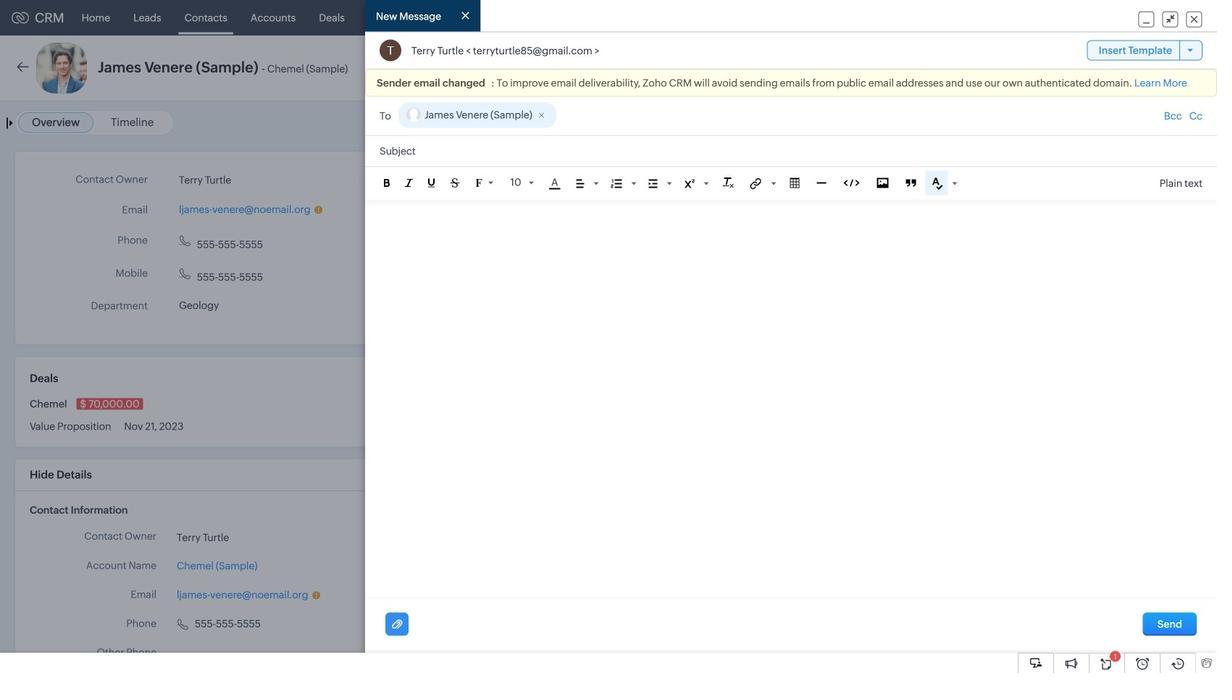 Task type: locate. For each thing, give the bounding box(es) containing it.
script image
[[685, 180, 695, 188]]

profile element
[[1144, 0, 1184, 35]]

alignment image
[[577, 180, 585, 188]]

Subject text field
[[365, 136, 1218, 166]]

indent image
[[649, 180, 658, 188]]

search element
[[1026, 0, 1055, 36]]

profile image
[[1153, 6, 1176, 29]]

list image
[[612, 180, 622, 188]]

spell check image
[[933, 178, 944, 190]]

calendar image
[[1064, 12, 1076, 24]]



Task type: vqa. For each thing, say whether or not it's contained in the screenshot.
The Control to the top
no



Task type: describe. For each thing, give the bounding box(es) containing it.
create menu image
[[999, 9, 1017, 26]]

create menu element
[[990, 0, 1026, 35]]

search image
[[1034, 12, 1047, 24]]

links image
[[751, 178, 762, 190]]

logo image
[[12, 12, 29, 24]]



